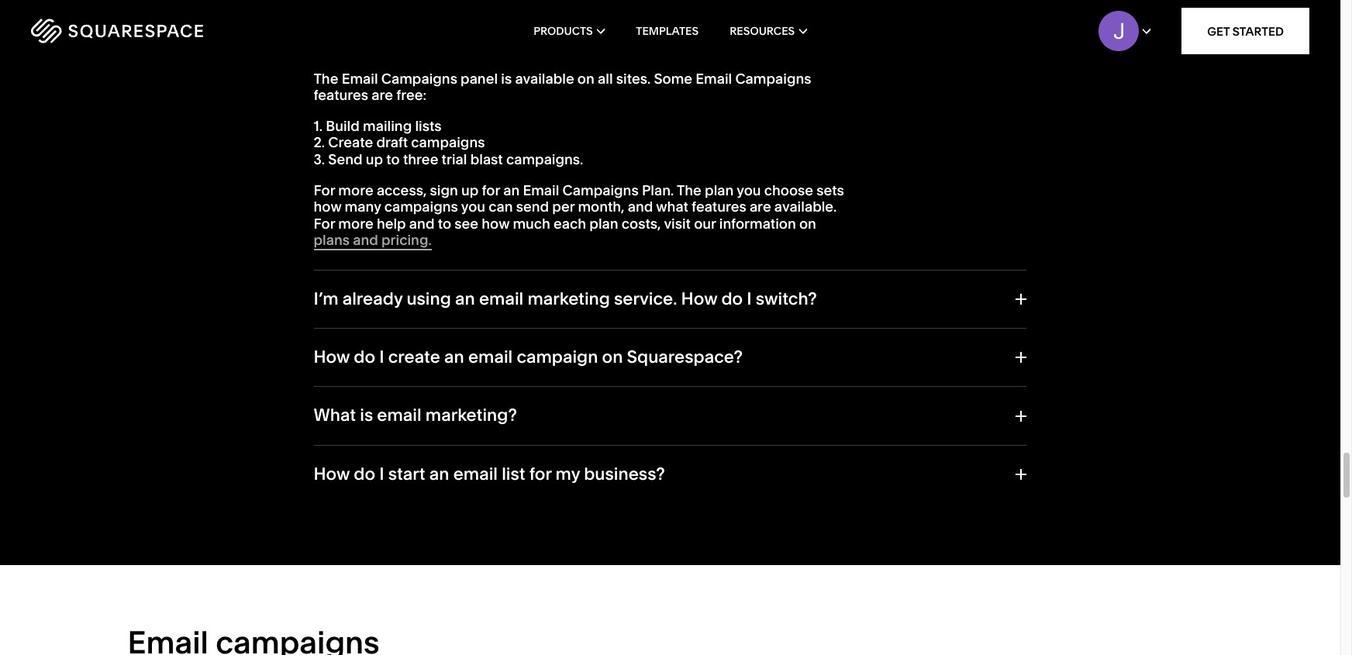 Task type: locate. For each thing, give the bounding box(es) containing it.
features
[[314, 86, 368, 104], [692, 198, 747, 216]]

campaigns down does
[[381, 70, 457, 87]]

0 horizontal spatial features
[[314, 86, 368, 104]]

plan.
[[642, 181, 674, 199]]

0 horizontal spatial plan
[[590, 215, 619, 233]]

help
[[377, 215, 406, 233]]

build
[[326, 117, 360, 135]]

1.
[[314, 117, 323, 135]]

the inside "for more access, sign up for an email campaigns plan. the plan you choose sets how many campaigns you can send per month, and what features are available. for more help and to see how much each plan costs, visit our information on plans and pricing."
[[677, 181, 702, 199]]

an right start
[[429, 464, 449, 485]]

1 horizontal spatial up
[[461, 181, 479, 199]]

email
[[479, 288, 524, 309], [468, 347, 513, 368], [377, 405, 422, 426], [453, 464, 498, 485]]

1 horizontal spatial for
[[529, 464, 552, 485]]

service.
[[614, 288, 677, 309]]

how much does squarespace email campaigns cost?
[[314, 30, 749, 51]]

to
[[386, 150, 400, 168], [438, 215, 451, 233]]

are
[[372, 86, 393, 104], [750, 198, 771, 216]]

visit
[[664, 215, 691, 233]]

to left three
[[386, 150, 400, 168]]

i for how do i start an email list for my business?
[[379, 464, 384, 485]]

1 horizontal spatial the
[[677, 181, 702, 199]]

how
[[314, 30, 350, 51], [681, 288, 718, 309], [314, 347, 350, 368], [314, 464, 350, 485]]

is right panel
[[501, 70, 512, 87]]

the
[[314, 70, 338, 87], [677, 181, 702, 199]]

campaigns
[[411, 134, 485, 152], [384, 198, 458, 216]]

how for how do i create an email campaign on squarespace?
[[314, 347, 350, 368]]

2 vertical spatial on
[[602, 347, 623, 368]]

get started link
[[1182, 8, 1310, 54]]

2 vertical spatial i
[[379, 464, 384, 485]]

on
[[578, 70, 595, 87], [800, 215, 817, 233], [602, 347, 623, 368]]

1 vertical spatial campaigns
[[384, 198, 458, 216]]

much left does
[[354, 30, 400, 51]]

what is email marketing?
[[314, 405, 517, 426]]

email up all
[[560, 30, 604, 51]]

1 vertical spatial to
[[438, 215, 451, 233]]

how right the see
[[482, 215, 510, 233]]

1 vertical spatial is
[[360, 405, 373, 426]]

1 vertical spatial i
[[379, 347, 384, 368]]

0 vertical spatial campaigns
[[411, 134, 485, 152]]

plan up our
[[705, 181, 734, 199]]

up right send
[[366, 150, 383, 168]]

products button
[[534, 0, 605, 62]]

see
[[455, 215, 479, 233]]

lists
[[415, 117, 442, 135]]

how do i start an email list for my business?
[[314, 464, 665, 485]]

up right sign
[[461, 181, 479, 199]]

an right create
[[444, 347, 464, 368]]

i for how do i create an email campaign on squarespace?
[[379, 347, 384, 368]]

is
[[501, 70, 512, 87], [360, 405, 373, 426]]

sign
[[430, 181, 458, 199]]

for left many
[[314, 215, 335, 233]]

send
[[328, 150, 363, 168]]

do
[[722, 288, 743, 309], [354, 347, 375, 368], [354, 464, 375, 485]]

1 vertical spatial for
[[314, 215, 335, 233]]

per
[[552, 198, 575, 216]]

much left the per
[[513, 215, 551, 233]]

campaigns inside 1. build mailing lists 2. create draft campaigns 3. send up to three trial blast campaigns.
[[411, 134, 485, 152]]

to inside "for more access, sign up for an email campaigns plan. the plan you choose sets how many campaigns you can send per month, and what features are available. for more help and to see how much each plan costs, visit our information on plans and pricing."
[[438, 215, 451, 233]]

features up build
[[314, 86, 368, 104]]

resources button
[[730, 0, 807, 62]]

you up information
[[737, 181, 761, 199]]

email down cost?
[[696, 70, 732, 87]]

2 horizontal spatial on
[[800, 215, 817, 233]]

0 horizontal spatial are
[[372, 86, 393, 104]]

an inside "for more access, sign up for an email campaigns plan. the plan you choose sets how many campaigns you can send per month, and what features are available. for more help and to see how much each plan costs, visit our information on plans and pricing."
[[503, 181, 520, 199]]

0 vertical spatial much
[[354, 30, 400, 51]]

1 horizontal spatial plan
[[705, 181, 734, 199]]

1 vertical spatial up
[[461, 181, 479, 199]]

email up the how do i create an email campaign on squarespace?
[[479, 288, 524, 309]]

email down campaigns.
[[523, 181, 559, 199]]

0 horizontal spatial the
[[314, 70, 338, 87]]

using
[[407, 288, 451, 309]]

are inside the email campaigns panel is available on all sites. some email campaigns features are free:
[[372, 86, 393, 104]]

0 horizontal spatial up
[[366, 150, 383, 168]]

0 vertical spatial the
[[314, 70, 338, 87]]

to left the see
[[438, 215, 451, 233]]

2 vertical spatial do
[[354, 464, 375, 485]]

0 horizontal spatial to
[[386, 150, 400, 168]]

1 vertical spatial more
[[338, 215, 374, 233]]

month,
[[578, 198, 625, 216]]

templates link
[[636, 0, 699, 62]]

are inside "for more access, sign up for an email campaigns plan. the plan you choose sets how many campaigns you can send per month, and what features are available. for more help and to see how much each plan costs, visit our information on plans and pricing."
[[750, 198, 771, 216]]

0 vertical spatial up
[[366, 150, 383, 168]]

1 horizontal spatial features
[[692, 198, 747, 216]]

for
[[314, 181, 335, 199], [314, 215, 335, 233]]

are left available. on the top of page
[[750, 198, 771, 216]]

an down campaigns.
[[503, 181, 520, 199]]

sets
[[817, 181, 844, 199]]

1 vertical spatial are
[[750, 198, 771, 216]]

how
[[314, 198, 342, 216], [482, 215, 510, 233]]

0 vertical spatial are
[[372, 86, 393, 104]]

2 more from the top
[[338, 215, 374, 233]]

and down many
[[353, 231, 378, 249]]

0 vertical spatial plan
[[705, 181, 734, 199]]

is right what
[[360, 405, 373, 426]]

more down send
[[338, 181, 374, 199]]

0 vertical spatial is
[[501, 70, 512, 87]]

free:
[[396, 86, 426, 104]]

0 horizontal spatial on
[[578, 70, 595, 87]]

1 horizontal spatial you
[[737, 181, 761, 199]]

for right list
[[529, 464, 552, 485]]

up inside "for more access, sign up for an email campaigns plan. the plan you choose sets how many campaigns you can send per month, and what features are available. for more help and to see how much each plan costs, visit our information on plans and pricing."
[[461, 181, 479, 199]]

1 for from the top
[[314, 181, 335, 199]]

1. build mailing lists 2. create draft campaigns 3. send up to three trial blast campaigns.
[[314, 117, 584, 168]]

the up 1.
[[314, 70, 338, 87]]

campaigns.
[[506, 150, 584, 168]]

do left switch?
[[722, 288, 743, 309]]

and right help
[[409, 215, 435, 233]]

1 horizontal spatial how
[[482, 215, 510, 233]]

how up plans
[[314, 198, 342, 216]]

1 vertical spatial features
[[692, 198, 747, 216]]

do left create
[[354, 347, 375, 368]]

1 vertical spatial much
[[513, 215, 551, 233]]

i
[[747, 288, 752, 309], [379, 347, 384, 368], [379, 464, 384, 485]]

0 vertical spatial more
[[338, 181, 374, 199]]

mailing
[[363, 117, 412, 135]]

email
[[560, 30, 604, 51], [342, 70, 378, 87], [696, 70, 732, 87], [523, 181, 559, 199]]

0 vertical spatial on
[[578, 70, 595, 87]]

email up build
[[342, 70, 378, 87]]

i left start
[[379, 464, 384, 485]]

for down 3.
[[314, 181, 335, 199]]

send
[[516, 198, 549, 216]]

campaigns up each on the top left of page
[[563, 181, 639, 199]]

0 vertical spatial for
[[314, 181, 335, 199]]

blast
[[470, 150, 503, 168]]

more
[[338, 181, 374, 199], [338, 215, 374, 233]]

plan right each on the top left of page
[[590, 215, 619, 233]]

on down choose
[[800, 215, 817, 233]]

campaigns inside "for more access, sign up for an email campaigns plan. the plan you choose sets how many campaigns you can send per month, and what features are available. for more help and to see how much each plan costs, visit our information on plans and pricing."
[[384, 198, 458, 216]]

on right campaign
[[602, 347, 623, 368]]

campaigns up some
[[608, 30, 701, 51]]

0 vertical spatial features
[[314, 86, 368, 104]]

1 vertical spatial the
[[677, 181, 702, 199]]

can
[[489, 198, 513, 216]]

1 horizontal spatial is
[[501, 70, 512, 87]]

what
[[656, 198, 689, 216]]

squarespace logo link
[[31, 19, 287, 43]]

you left can
[[461, 198, 486, 216]]

three
[[403, 150, 438, 168]]

1 vertical spatial on
[[800, 215, 817, 233]]

you
[[737, 181, 761, 199], [461, 198, 486, 216]]

switch?
[[756, 288, 817, 309]]

for more access, sign up for an email campaigns plan. the plan you choose sets how many campaigns you can send per month, and what features are available. for more help and to see how much each plan costs, visit our information on plans and pricing.
[[314, 181, 844, 249]]

0 vertical spatial for
[[482, 181, 500, 199]]

for
[[482, 181, 500, 199], [529, 464, 552, 485]]

campaigns
[[608, 30, 701, 51], [381, 70, 457, 87], [736, 70, 812, 87], [563, 181, 639, 199]]

campaigns inside "for more access, sign up for an email campaigns plan. the plan you choose sets how many campaigns you can send per month, and what features are available. for more help and to see how much each plan costs, visit our information on plans and pricing."
[[563, 181, 639, 199]]

more left help
[[338, 215, 374, 233]]

pricing.
[[382, 231, 432, 249]]

many
[[345, 198, 381, 216]]

features right visit
[[692, 198, 747, 216]]

features inside "for more access, sign up for an email campaigns plan. the plan you choose sets how many campaigns you can send per month, and what features are available. for more help and to see how much each plan costs, visit our information on plans and pricing."
[[692, 198, 747, 216]]

0 horizontal spatial how
[[314, 198, 342, 216]]

an
[[503, 181, 520, 199], [455, 288, 475, 309], [444, 347, 464, 368], [429, 464, 449, 485]]

0 horizontal spatial for
[[482, 181, 500, 199]]

do left start
[[354, 464, 375, 485]]

i left create
[[379, 347, 384, 368]]

squarespace?
[[627, 347, 743, 368]]

up
[[366, 150, 383, 168], [461, 181, 479, 199]]

1 horizontal spatial much
[[513, 215, 551, 233]]

1 more from the top
[[338, 181, 374, 199]]

are left 'free:'
[[372, 86, 393, 104]]

1 vertical spatial do
[[354, 347, 375, 368]]

plans and pricing. link
[[314, 231, 432, 251]]

and left what
[[628, 198, 653, 216]]

0 vertical spatial to
[[386, 150, 400, 168]]

i'm
[[314, 288, 339, 309]]

the right plan.
[[677, 181, 702, 199]]

and
[[628, 198, 653, 216], [409, 215, 435, 233], [353, 231, 378, 249]]

1 horizontal spatial are
[[750, 198, 771, 216]]

i left switch?
[[747, 288, 752, 309]]

email inside "for more access, sign up for an email campaigns plan. the plan you choose sets how many campaigns you can send per month, and what features are available. for more help and to see how much each plan costs, visit our information on plans and pricing."
[[523, 181, 559, 199]]

1 horizontal spatial to
[[438, 215, 451, 233]]

for inside "for more access, sign up for an email campaigns plan. the plan you choose sets how many campaigns you can send per month, and what features are available. for more help and to see how much each plan costs, visit our information on plans and pricing."
[[482, 181, 500, 199]]

marketing?
[[426, 405, 517, 426]]

up inside 1. build mailing lists 2. create draft campaigns 3. send up to three trial blast campaigns.
[[366, 150, 383, 168]]

campaigns down "resources" "button"
[[736, 70, 812, 87]]

on left all
[[578, 70, 595, 87]]

available.
[[775, 198, 837, 216]]

for down blast
[[482, 181, 500, 199]]

plan
[[705, 181, 734, 199], [590, 215, 619, 233]]

how for how much does squarespace email campaigns cost?
[[314, 30, 350, 51]]



Task type: vqa. For each thing, say whether or not it's contained in the screenshot.
the leftmost to
yes



Task type: describe. For each thing, give the bounding box(es) containing it.
2.
[[314, 134, 325, 152]]

the inside the email campaigns panel is available on all sites. some email campaigns features are free:
[[314, 70, 338, 87]]

does
[[404, 30, 444, 51]]

is inside the email campaigns panel is available on all sites. some email campaigns features are free:
[[501, 70, 512, 87]]

how for how do i start an email list for my business?
[[314, 464, 350, 485]]

started
[[1233, 24, 1284, 38]]

0 horizontal spatial much
[[354, 30, 400, 51]]

an right using
[[455, 288, 475, 309]]

information
[[719, 215, 796, 233]]

access,
[[377, 181, 427, 199]]

much inside "for more access, sign up for an email campaigns plan. the plan you choose sets how many campaigns you can send per month, and what features are available. for more help and to see how much each plan costs, visit our information on plans and pricing."
[[513, 215, 551, 233]]

features inside the email campaigns panel is available on all sites. some email campaigns features are free:
[[314, 86, 368, 104]]

sites.
[[616, 70, 651, 87]]

on inside "for more access, sign up for an email campaigns plan. the plan you choose sets how many campaigns you can send per month, and what features are available. for more help and to see how much each plan costs, visit our information on plans and pricing."
[[800, 215, 817, 233]]

costs,
[[622, 215, 661, 233]]

0 horizontal spatial and
[[353, 231, 378, 249]]

panel
[[461, 70, 498, 87]]

on inside the email campaigns panel is available on all sites. some email campaigns features are free:
[[578, 70, 595, 87]]

email up marketing?
[[468, 347, 513, 368]]

0 horizontal spatial you
[[461, 198, 486, 216]]

1 vertical spatial for
[[529, 464, 552, 485]]

1 vertical spatial plan
[[590, 215, 619, 233]]

business?
[[584, 464, 665, 485]]

draft
[[376, 134, 408, 152]]

get started
[[1208, 24, 1284, 38]]

create
[[328, 134, 373, 152]]

all
[[598, 70, 613, 87]]

list
[[502, 464, 525, 485]]

products
[[534, 24, 593, 38]]

2 for from the top
[[314, 215, 335, 233]]

campaign
[[517, 347, 598, 368]]

get
[[1208, 24, 1230, 38]]

what
[[314, 405, 356, 426]]

resources
[[730, 24, 795, 38]]

my
[[556, 464, 580, 485]]

cost?
[[705, 30, 749, 51]]

choose
[[764, 181, 814, 199]]

0 vertical spatial do
[[722, 288, 743, 309]]

1 horizontal spatial and
[[409, 215, 435, 233]]

squarespace logo image
[[31, 19, 203, 43]]

plans
[[314, 231, 350, 249]]

1 horizontal spatial on
[[602, 347, 623, 368]]

our
[[694, 215, 716, 233]]

create
[[388, 347, 440, 368]]

0 horizontal spatial is
[[360, 405, 373, 426]]

email left list
[[453, 464, 498, 485]]

the email campaigns panel is available on all sites. some email campaigns features are free:
[[314, 70, 812, 104]]

2 horizontal spatial and
[[628, 198, 653, 216]]

do for how do i start an email list for my business?
[[354, 464, 375, 485]]

marketing
[[528, 288, 610, 309]]

templates
[[636, 24, 699, 38]]

start
[[388, 464, 425, 485]]

do for how do i create an email campaign on squarespace?
[[354, 347, 375, 368]]

already
[[343, 288, 403, 309]]

how do i create an email campaign on squarespace?
[[314, 347, 743, 368]]

0 vertical spatial i
[[747, 288, 752, 309]]

trial
[[442, 150, 467, 168]]

available
[[515, 70, 574, 87]]

3.
[[314, 150, 325, 168]]

email up start
[[377, 405, 422, 426]]

squarespace
[[448, 30, 556, 51]]

i'm already using an email marketing service. how do i switch?
[[314, 288, 817, 309]]

some
[[654, 70, 693, 87]]

each
[[554, 215, 586, 233]]

to inside 1. build mailing lists 2. create draft campaigns 3. send up to three trial blast campaigns.
[[386, 150, 400, 168]]



